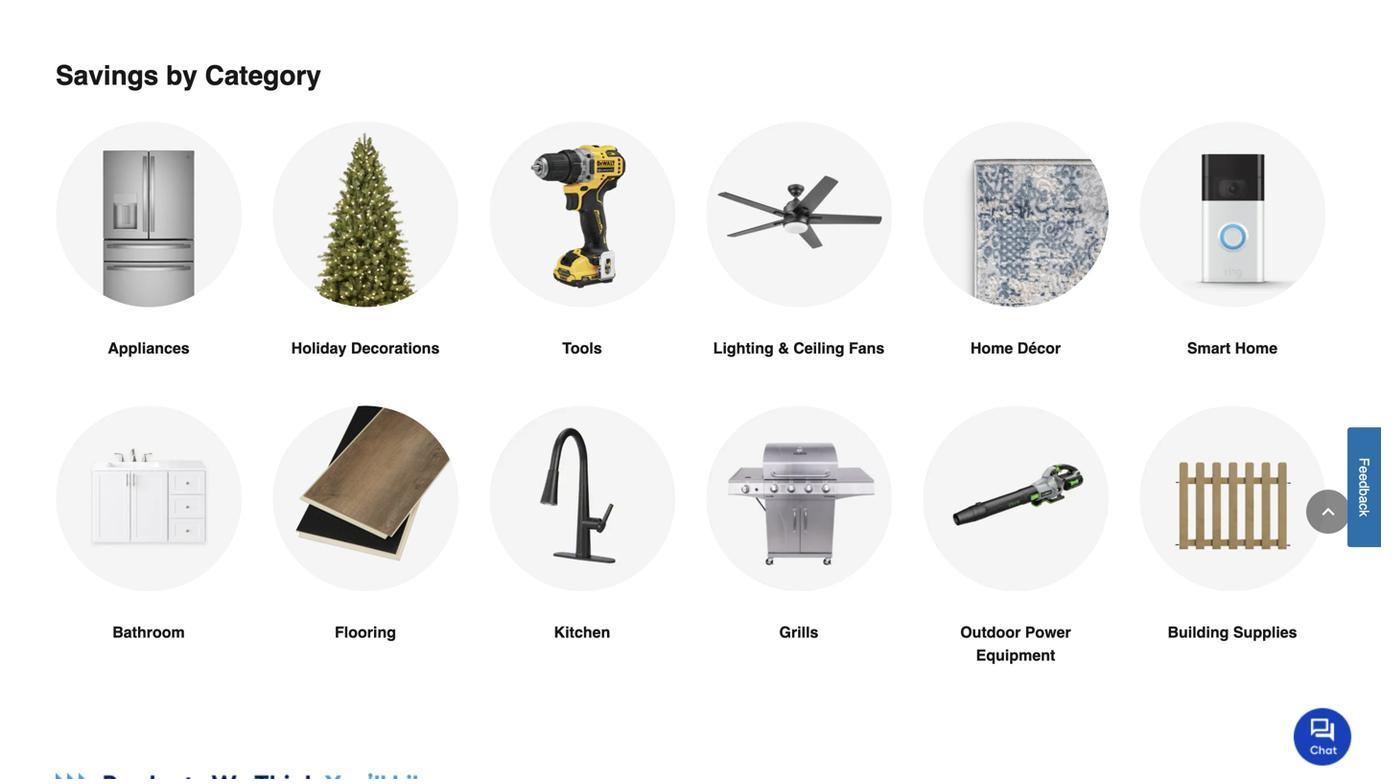 Task type: locate. For each thing, give the bounding box(es) containing it.
a
[[1357, 496, 1372, 504]]

tools
[[562, 340, 602, 357]]

home décor link
[[923, 122, 1109, 406]]

grills
[[779, 624, 819, 642]]

e up "b"
[[1357, 474, 1372, 481]]

a black single-handle pull-down kitchen faucet. image
[[489, 406, 675, 592]]

a white 2-door bathroom vanity with a white top and chrome faucet. image
[[56, 406, 242, 592]]

savings
[[56, 61, 159, 91]]

1 horizontal spatial home
[[1235, 340, 1278, 357]]

c
[[1357, 504, 1372, 510]]

holiday decorations link
[[272, 122, 459, 406]]

a black and silver ring video doorbell. image
[[1140, 122, 1326, 308]]

0 horizontal spatial home
[[971, 340, 1013, 357]]

bathroom link
[[56, 406, 242, 691]]

chevron up image
[[1319, 503, 1338, 522]]

a gray, green and black ego cordless leaf blower. image
[[923, 406, 1109, 592]]

scroll to top element
[[1306, 490, 1351, 534]]

power
[[1025, 624, 1071, 642]]

appliances
[[108, 340, 190, 357]]

f e e d b a c k button
[[1348, 428, 1381, 548]]

&
[[778, 340, 789, 357]]

two planks of vinyl flooring in different shades of brown. image
[[272, 406, 459, 592]]

e
[[1357, 466, 1372, 474], [1357, 474, 1372, 481]]

kitchen
[[554, 624, 610, 642]]

building
[[1168, 624, 1229, 642]]

lighting & ceiling fans link
[[706, 122, 892, 406]]

appliances link
[[56, 122, 242, 406]]

holiday decorations
[[291, 340, 440, 357]]

2 home from the left
[[1235, 340, 1278, 357]]

f
[[1357, 458, 1372, 466]]

category
[[205, 61, 321, 91]]

home
[[971, 340, 1013, 357], [1235, 340, 1278, 357]]

chat invite button image
[[1294, 708, 1352, 767]]

e up d
[[1357, 466, 1372, 474]]

outdoor power equipment link
[[923, 406, 1109, 714]]

home left 'décor'
[[971, 340, 1013, 357]]

a pre-lit artificial christmas tree with white lights. image
[[272, 122, 459, 308]]

décor
[[1018, 340, 1061, 357]]

k
[[1357, 510, 1372, 517]]

a section of pressure treated wood picket fence. image
[[1140, 406, 1326, 592]]

savings by category
[[56, 61, 321, 91]]

home right smart
[[1235, 340, 1278, 357]]



Task type: vqa. For each thing, say whether or not it's contained in the screenshot.
the middle The
no



Task type: describe. For each thing, give the bounding box(es) containing it.
by
[[166, 61, 197, 91]]

a blue and beige area rug. image
[[923, 122, 1109, 308]]

outdoor
[[960, 624, 1021, 642]]

home décor
[[971, 340, 1061, 357]]

a stainless steel char-broil four-burner liquid propane gas grill with a side burner. image
[[706, 406, 892, 592]]

flooring link
[[272, 406, 459, 691]]

f e e d b a c k
[[1357, 458, 1372, 517]]

b
[[1357, 489, 1372, 496]]

1 e from the top
[[1357, 466, 1372, 474]]

building supplies
[[1168, 624, 1297, 642]]

equipment
[[976, 647, 1055, 665]]

2 e from the top
[[1357, 474, 1372, 481]]

lighting & ceiling fans
[[713, 340, 885, 357]]

a gray low-profile 5-blade ceiling fan. image
[[706, 122, 892, 308]]

d
[[1357, 481, 1372, 489]]

supplies
[[1233, 624, 1297, 642]]

smart home
[[1187, 340, 1278, 357]]

tools link
[[489, 122, 675, 406]]

a stainless steel g e profile french door refrigerator with an ice maker in the door. image
[[56, 122, 242, 308]]

building supplies link
[[1140, 406, 1326, 691]]

fans
[[849, 340, 885, 357]]

smart home link
[[1140, 122, 1326, 406]]

grills link
[[706, 406, 892, 691]]

outdoor power equipment
[[960, 624, 1071, 665]]

flooring
[[335, 624, 396, 642]]

kitchen link
[[489, 406, 675, 691]]

lighting
[[713, 340, 774, 357]]

1 home from the left
[[971, 340, 1013, 357]]

holiday
[[291, 340, 347, 357]]

smart
[[1187, 340, 1231, 357]]

decorations
[[351, 340, 440, 357]]

ceiling
[[793, 340, 845, 357]]

bathroom
[[112, 624, 185, 642]]

a yellow and black dewalt power drill. image
[[489, 122, 675, 308]]



